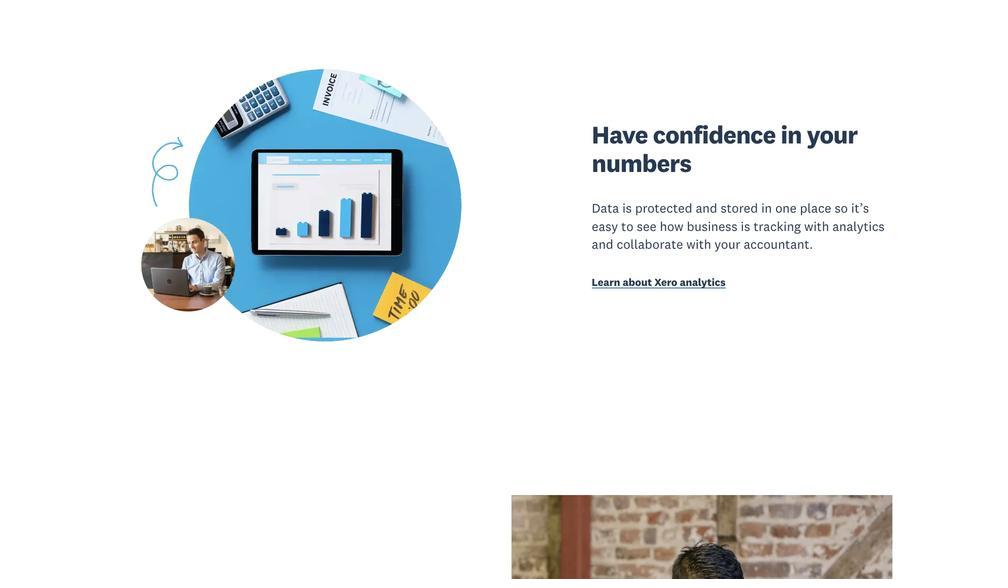 Task type: describe. For each thing, give the bounding box(es) containing it.
analytics inside data is protected and stored in one place so it's easy to see how business is tracking with analytics and collaborate with your accountant.
[[832, 218, 885, 234]]

it's
[[851, 200, 869, 216]]

confidence
[[653, 119, 776, 150]]

so
[[835, 200, 848, 216]]

accountant.
[[744, 236, 813, 253]]

one
[[775, 200, 797, 216]]

0 horizontal spatial with
[[686, 236, 711, 253]]

see
[[637, 218, 657, 234]]

a builder checks the money side of things using the xero accounting app on their phone. image
[[512, 495, 893, 579]]

easy
[[592, 218, 618, 234]]

learn about xero analytics link
[[592, 276, 893, 292]]

stored
[[721, 200, 758, 216]]

your inside the have confidence in your numbers
[[807, 119, 858, 150]]

protected
[[635, 200, 692, 216]]

in inside the have confidence in your numbers
[[781, 119, 802, 150]]

data
[[592, 200, 619, 216]]

tracking
[[754, 218, 801, 234]]

0 vertical spatial and
[[696, 200, 717, 216]]



Task type: vqa. For each thing, say whether or not it's contained in the screenshot.
the Online accounting software link
no



Task type: locate. For each thing, give the bounding box(es) containing it.
1 vertical spatial analytics
[[680, 276, 726, 289]]

business
[[687, 218, 738, 234]]

1 horizontal spatial is
[[741, 218, 750, 234]]

is down stored
[[741, 218, 750, 234]]

about
[[623, 276, 652, 289]]

0 vertical spatial is
[[622, 200, 632, 216]]

learn
[[592, 276, 620, 289]]

1 vertical spatial with
[[686, 236, 711, 253]]

learn about xero analytics
[[592, 276, 726, 289]]

and
[[696, 200, 717, 216], [592, 236, 614, 253]]

your inside data is protected and stored in one place so it's easy to see how business is tracking with analytics and collaborate with your accountant.
[[715, 236, 740, 253]]

0 vertical spatial your
[[807, 119, 858, 150]]

analytics right the xero
[[680, 276, 726, 289]]

analytics down it's
[[832, 218, 885, 234]]

1 vertical spatial your
[[715, 236, 740, 253]]

to
[[621, 218, 634, 234]]

with
[[804, 218, 829, 234], [686, 236, 711, 253]]

data is protected and stored in one place so it's easy to see how business is tracking with analytics and collaborate with your accountant.
[[592, 200, 885, 253]]

1 horizontal spatial your
[[807, 119, 858, 150]]

0 horizontal spatial is
[[622, 200, 632, 216]]

in inside data is protected and stored in one place so it's easy to see how business is tracking with analytics and collaborate with your accountant.
[[761, 200, 772, 216]]

a business owner checks on cash flow and invoices payment on their laptop. image
[[110, 15, 492, 395]]

how
[[660, 218, 684, 234]]

and down 'easy'
[[592, 236, 614, 253]]

with down place
[[804, 218, 829, 234]]

is
[[622, 200, 632, 216], [741, 218, 750, 234]]

and up "business"
[[696, 200, 717, 216]]

have confidence in your numbers
[[592, 119, 858, 179]]

place
[[800, 200, 831, 216]]

your
[[807, 119, 858, 150], [715, 236, 740, 253]]

0 horizontal spatial and
[[592, 236, 614, 253]]

1 horizontal spatial in
[[781, 119, 802, 150]]

collaborate
[[617, 236, 683, 253]]

0 vertical spatial in
[[781, 119, 802, 150]]

in
[[781, 119, 802, 150], [761, 200, 772, 216]]

1 vertical spatial is
[[741, 218, 750, 234]]

analytics inside "link"
[[680, 276, 726, 289]]

0 horizontal spatial in
[[761, 200, 772, 216]]

1 horizontal spatial and
[[696, 200, 717, 216]]

1 vertical spatial in
[[761, 200, 772, 216]]

1 horizontal spatial analytics
[[832, 218, 885, 234]]

with down "business"
[[686, 236, 711, 253]]

0 vertical spatial analytics
[[832, 218, 885, 234]]

1 horizontal spatial with
[[804, 218, 829, 234]]

analytics
[[832, 218, 885, 234], [680, 276, 726, 289]]

have
[[592, 119, 648, 150]]

numbers
[[592, 148, 691, 179]]

0 vertical spatial with
[[804, 218, 829, 234]]

1 vertical spatial and
[[592, 236, 614, 253]]

0 horizontal spatial analytics
[[680, 276, 726, 289]]

0 horizontal spatial your
[[715, 236, 740, 253]]

is up to
[[622, 200, 632, 216]]

xero
[[654, 276, 677, 289]]



